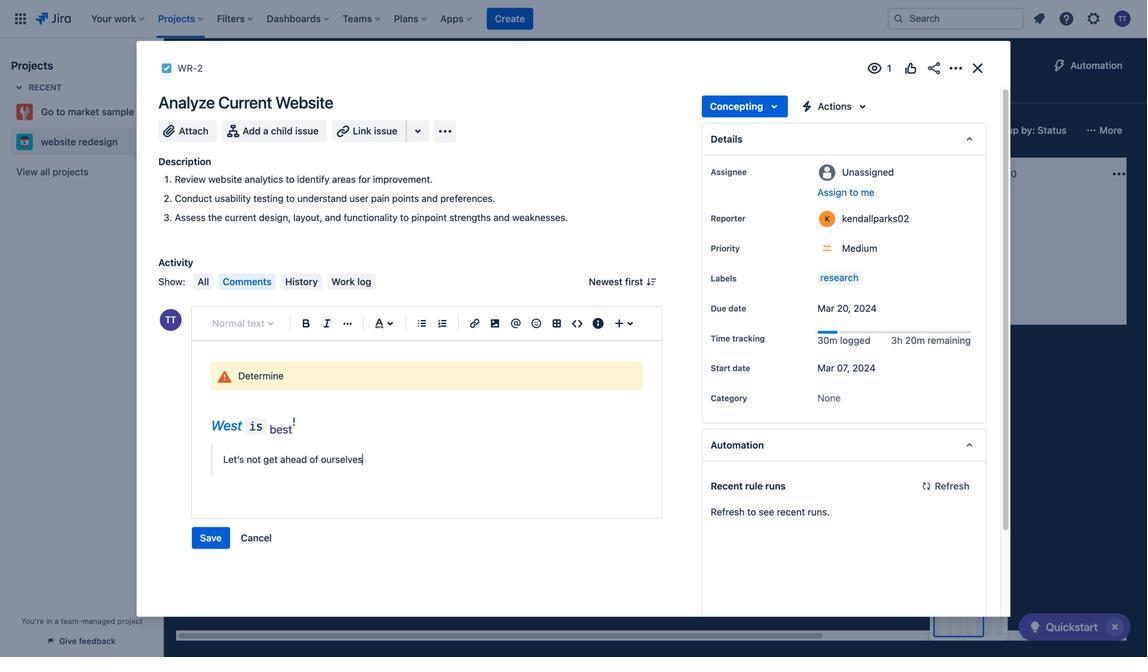 Task type: describe. For each thing, give the bounding box(es) containing it.
start
[[711, 364, 731, 373]]

automation inside 'button'
[[1071, 60, 1123, 71]]

medium
[[842, 243, 878, 254]]

projects
[[53, 166, 88, 178]]

1 horizontal spatial and
[[422, 193, 438, 204]]

date for start date
[[733, 364, 750, 373]]

view all projects
[[16, 166, 88, 178]]

to down review website analytics to identify areas for improvement.
[[286, 193, 295, 204]]

define
[[193, 205, 220, 216]]

areas
[[332, 174, 356, 185]]

of
[[310, 454, 318, 466]]

close image
[[970, 60, 986, 76]]

due date
[[711, 304, 746, 313]]

all
[[40, 166, 50, 178]]

3h 20m remaining
[[891, 335, 971, 346]]

testing
[[972, 170, 1006, 179]]

table image
[[549, 316, 565, 332]]

automation image
[[1052, 57, 1068, 74]]

assign to me
[[818, 187, 875, 198]]

add people image
[[351, 122, 367, 139]]

improvement.
[[373, 174, 433, 185]]

info panel image
[[590, 316, 606, 332]]

concepting
[[710, 101, 763, 112]]

team-
[[61, 617, 82, 626]]

start date
[[711, 364, 750, 373]]

analyze current website
[[158, 93, 333, 112]]

link issue button
[[332, 120, 407, 142]]

calendar link
[[315, 79, 361, 104]]

analyze
[[158, 93, 215, 112]]

20m
[[905, 335, 925, 346]]

create banner
[[0, 0, 1147, 38]]

add
[[243, 125, 261, 137]]

mar for mar 07, 2024
[[818, 363, 835, 374]]

west
[[211, 418, 242, 434]]

review
[[175, 174, 206, 185]]

a inside button
[[263, 125, 269, 137]]

unassigned
[[842, 167, 894, 178]]

details
[[711, 134, 743, 145]]

child
[[271, 125, 293, 137]]

Search board text field
[[182, 121, 285, 140]]

1 vertical spatial task image
[[578, 268, 589, 279]]

more formatting image
[[340, 316, 356, 332]]

to do 1
[[394, 168, 428, 180]]

reporter
[[711, 214, 746, 223]]

description
[[158, 156, 211, 167]]

menu bar inside analyze current website dialog
[[191, 274, 378, 290]]

view all projects link
[[11, 160, 153, 184]]

search image
[[893, 13, 904, 24]]

current
[[225, 212, 256, 223]]

07,
[[837, 363, 850, 374]]

link
[[353, 125, 372, 137]]

newest first button
[[581, 274, 662, 290]]

3h
[[891, 335, 903, 346]]

assignee
[[711, 167, 747, 177]]

actions image
[[948, 60, 964, 76]]

2
[[197, 62, 203, 74]]

show subtasks image
[[804, 268, 820, 284]]

history
[[285, 276, 318, 288]]

newest
[[589, 276, 623, 288]]

website redesign link
[[11, 128, 148, 156]]

understand
[[297, 193, 347, 204]]

mention image
[[508, 316, 524, 332]]

list link
[[283, 79, 304, 104]]

bullet list ⌘⇧8 image
[[414, 316, 430, 332]]

you're in a team-managed project
[[21, 617, 143, 626]]

sample
[[102, 106, 134, 117]]

quickstart
[[1046, 621, 1098, 634]]

check image
[[1027, 619, 1043, 636]]

complete
[[201, 170, 244, 179]]

history button
[[281, 274, 322, 290]]

review website analytics to identify areas for improvement.
[[175, 174, 433, 185]]

design,
[[259, 212, 291, 223]]

analyze current website dialog
[[137, 41, 1011, 658]]

give feedback
[[59, 637, 116, 646]]

bold ⌘b image
[[298, 316, 315, 332]]

time
[[711, 334, 730, 344]]

create button inside primary element
[[487, 8, 533, 30]]

automation element
[[702, 429, 987, 462]]

research
[[820, 272, 859, 283]]

primary element
[[8, 0, 877, 38]]

details element
[[702, 123, 987, 156]]

research link
[[818, 272, 862, 285]]

tracking
[[732, 334, 765, 344]]

assess the current design, layout, and functionality to pinpoint strengths and weaknesses.
[[175, 212, 568, 223]]

add app image
[[437, 123, 453, 140]]

panel warning image
[[216, 369, 233, 386]]

time tracking
[[711, 334, 765, 344]]

date for due date
[[729, 304, 746, 313]]

copy link to issue image
[[200, 62, 211, 73]]

go to market sample link
[[11, 98, 148, 126]]

testing inside analyze current website dialog
[[253, 193, 283, 204]]

in
[[46, 617, 52, 626]]

best
[[270, 423, 292, 436]]

strengths
[[449, 212, 491, 223]]

2 1 from the left
[[424, 168, 428, 180]]

market
[[68, 106, 99, 117]]

1 horizontal spatial testing
[[403, 205, 433, 216]]

kendallparks02
[[842, 213, 909, 224]]

Search field
[[888, 8, 1024, 30]]

more information about this user image
[[819, 211, 835, 227]]

link issue
[[353, 125, 397, 137]]

emoji image
[[528, 316, 545, 332]]

automation button
[[1046, 55, 1131, 76]]

give feedback button
[[40, 630, 124, 653]]

points
[[392, 193, 419, 204]]

reports link
[[696, 79, 737, 104]]

mar 07, 2024
[[818, 363, 876, 374]]

0 horizontal spatial task image
[[161, 63, 172, 74]]

get
[[263, 454, 278, 466]]

all button
[[194, 274, 213, 290]]

show:
[[158, 276, 185, 288]]

project
[[117, 617, 143, 626]]

give
[[59, 637, 77, 646]]

conduct usability testing to understand user pain points and preferences.
[[175, 193, 495, 204]]

prototyping
[[770, 205, 822, 216]]



Task type: locate. For each thing, give the bounding box(es) containing it.
0 vertical spatial a
[[263, 125, 269, 137]]

attach button
[[158, 120, 217, 142]]

to down points
[[400, 212, 409, 223]]

2 horizontal spatial 1
[[814, 168, 819, 180]]

a/b testing
[[385, 205, 433, 216]]

1
[[249, 168, 254, 180], [424, 168, 428, 180], [814, 168, 819, 180]]

0 horizontal spatial website
[[41, 136, 76, 148]]

managed
[[82, 617, 115, 626]]

website up view all projects
[[41, 136, 76, 148]]

medium image
[[725, 268, 736, 279]]

define goals
[[193, 205, 246, 216]]

1 up assign at the top right
[[814, 168, 819, 180]]

mar for mar 20, 2024
[[818, 303, 835, 314]]

3 1 from the left
[[814, 168, 819, 180]]

save
[[200, 533, 222, 544]]

remaining
[[928, 335, 971, 346]]

all
[[198, 276, 209, 288]]

to left identify
[[286, 174, 294, 185]]

automation
[[1071, 60, 1123, 71], [711, 440, 764, 451]]

0 vertical spatial date
[[729, 304, 746, 313]]

is
[[249, 420, 263, 434]]

0 vertical spatial task image
[[161, 63, 172, 74]]

wr-
[[178, 62, 197, 74]]

group
[[192, 528, 280, 550]]

code snippet image
[[569, 316, 586, 332]]

1 vertical spatial date
[[733, 364, 750, 373]]

a/b
[[385, 205, 401, 216]]

0 horizontal spatial 1
[[249, 168, 254, 180]]

1 vertical spatial a
[[55, 617, 59, 626]]

and down conduct usability testing to understand user pain points and preferences.
[[325, 212, 341, 223]]

a right add
[[263, 125, 269, 137]]

issue inside button
[[374, 125, 397, 137]]

0 vertical spatial mar
[[818, 303, 835, 314]]

website up the usability
[[208, 174, 242, 185]]

0 horizontal spatial issue
[[295, 125, 319, 137]]

work log
[[332, 276, 371, 288]]

save button
[[192, 528, 230, 550]]

priority
[[711, 244, 740, 253]]

preferences.
[[440, 193, 495, 204]]

0 vertical spatial testing
[[253, 193, 283, 204]]

2024 right 20,
[[854, 303, 877, 314]]

0 horizontal spatial and
[[325, 212, 341, 223]]

2 issue from the left
[[374, 125, 397, 137]]

2024 for mar 20, 2024
[[854, 303, 877, 314]]

feedback
[[79, 637, 116, 646]]

automation inside analyze current website dialog
[[711, 440, 764, 451]]

testing down points
[[403, 205, 433, 216]]

ahead
[[280, 454, 307, 466]]

2024
[[854, 303, 877, 314], [853, 363, 876, 374]]

1 vertical spatial website
[[208, 174, 242, 185]]

layout,
[[293, 212, 322, 223]]

group inside analyze current website dialog
[[192, 528, 280, 550]]

to left me in the top of the page
[[850, 187, 859, 198]]

user
[[350, 193, 369, 204]]

1 right complete at the left of the page
[[249, 168, 254, 180]]

issue inside button
[[295, 125, 319, 137]]

dismiss quickstart image
[[1104, 617, 1126, 639]]

1 horizontal spatial a
[[263, 125, 269, 137]]

mar left 07,
[[818, 363, 835, 374]]

work log button
[[327, 274, 376, 290]]

date right due on the top right of page
[[729, 304, 746, 313]]

functionality
[[344, 212, 398, 223]]

to inside assign to me button
[[850, 187, 859, 198]]

1 vertical spatial mar
[[818, 363, 835, 374]]

1 right do
[[424, 168, 428, 180]]

collapse recent projects image
[[11, 79, 27, 96]]

automation right the automation icon
[[1071, 60, 1123, 71]]

usability
[[215, 193, 251, 204]]

cancel
[[241, 533, 272, 544]]

mar left 20,
[[818, 303, 835, 314]]

concepting button
[[702, 96, 788, 117]]

complete 1
[[201, 168, 254, 180]]

1 mar from the top
[[818, 303, 835, 314]]

and up pinpoint
[[422, 193, 438, 204]]

link web pages and more image
[[410, 123, 426, 139]]

to inside go to market sample link
[[56, 106, 65, 117]]

1 vertical spatial testing
[[403, 205, 433, 216]]

2 mar from the top
[[818, 363, 835, 374]]

to
[[394, 170, 405, 179]]

menu bar containing all
[[191, 274, 378, 290]]

let's not get ahead of ourselves
[[223, 454, 363, 466]]

create inside create button
[[495, 13, 525, 24]]

1 horizontal spatial task image
[[578, 268, 589, 279]]

group containing save
[[192, 528, 280, 550]]

0 horizontal spatial testing
[[253, 193, 283, 204]]

italic ⌘i image
[[319, 316, 335, 332]]

let's
[[223, 454, 244, 466]]

automation down category
[[711, 440, 764, 451]]

0 vertical spatial automation
[[1071, 60, 1123, 71]]

link image
[[466, 316, 483, 332]]

1 horizontal spatial website
[[208, 174, 242, 185]]

create
[[495, 13, 525, 24], [977, 201, 1007, 213], [206, 264, 236, 275], [591, 300, 622, 311], [784, 306, 814, 317]]

and right strengths
[[494, 212, 510, 223]]

determine
[[238, 370, 284, 382]]

create button
[[487, 8, 533, 30], [955, 196, 1132, 218], [184, 259, 362, 281], [570, 294, 747, 316], [762, 300, 940, 322]]

task image
[[161, 63, 172, 74], [578, 268, 589, 279]]

issue right child
[[295, 125, 319, 137]]

0 horizontal spatial automation
[[711, 440, 764, 451]]

assign to me button
[[818, 186, 973, 199]]

0 vertical spatial website
[[41, 136, 76, 148]]

jira image
[[36, 11, 71, 27], [36, 11, 71, 27]]

testing 0
[[972, 168, 1017, 180]]

0 horizontal spatial a
[[55, 617, 59, 626]]

1 horizontal spatial issue
[[374, 125, 397, 137]]

2 horizontal spatial and
[[494, 212, 510, 223]]

reports
[[699, 86, 734, 97]]

1 horizontal spatial 1
[[424, 168, 428, 180]]

log
[[357, 276, 371, 288]]

0 vertical spatial 2024
[[854, 303, 877, 314]]

menu bar
[[191, 274, 378, 290]]

1 horizontal spatial automation
[[1071, 60, 1123, 71]]

pain
[[371, 193, 390, 204]]

logged
[[840, 335, 871, 346]]

assign
[[818, 187, 847, 198]]

projects
[[11, 59, 53, 72]]

testing down analytics
[[253, 193, 283, 204]]

20,
[[837, 303, 851, 314]]

issue right the link
[[374, 125, 397, 137]]

not
[[247, 454, 261, 466]]

task image left newest
[[578, 268, 589, 279]]

website redesign
[[41, 136, 118, 148]]

add a child issue button
[[222, 120, 327, 142]]

wr-2 link
[[178, 60, 203, 76]]

due
[[711, 304, 727, 313]]

tab list
[[172, 79, 912, 104]]

and
[[422, 193, 438, 204], [325, 212, 341, 223], [494, 212, 510, 223]]

list
[[285, 86, 302, 97]]

2024 for mar 07, 2024
[[853, 363, 876, 374]]

task image left 'wr-'
[[161, 63, 172, 74]]

quickstart button
[[1019, 614, 1131, 641]]

tab list containing board
[[172, 79, 912, 104]]

2024 right 07,
[[853, 363, 876, 374]]

for
[[358, 174, 371, 185]]

1 vertical spatial 2024
[[853, 363, 876, 374]]

date right the start
[[733, 364, 750, 373]]

calendar
[[318, 86, 359, 97]]

to
[[56, 106, 65, 117], [286, 174, 294, 185], [850, 187, 859, 198], [286, 193, 295, 204], [400, 212, 409, 223]]

numbered list ⌘⇧7 image
[[434, 316, 451, 332]]

a right in
[[55, 617, 59, 626]]

1 1 from the left
[[249, 168, 254, 180]]

redesign
[[79, 136, 118, 148]]

to right go
[[56, 106, 65, 117]]

analytics
[[245, 174, 283, 185]]

vote options: no one has voted for this issue yet. image
[[903, 60, 919, 76]]

summary link
[[180, 79, 229, 104]]

none
[[818, 393, 841, 404]]

1 vertical spatial automation
[[711, 440, 764, 451]]

go to market sample
[[41, 106, 134, 117]]

summary
[[183, 86, 226, 97]]

pinpoint
[[411, 212, 447, 223]]

mar 20, 2024
[[818, 303, 877, 314]]

ourselves
[[321, 454, 363, 466]]

identify
[[297, 174, 330, 185]]

view
[[16, 166, 38, 178]]

weaknesses.
[[512, 212, 568, 223]]

goals
[[223, 205, 246, 216]]

add image, video, or file image
[[487, 316, 503, 332]]

website inside dialog
[[208, 174, 242, 185]]

do
[[407, 170, 418, 179]]

1 issue from the left
[[295, 125, 319, 137]]

Comment - Main content area, start typing to enter text. text field
[[211, 362, 643, 500]]

website
[[41, 136, 76, 148], [208, 174, 242, 185]]



Task type: vqa. For each thing, say whether or not it's contained in the screenshot.
Start date
yes



